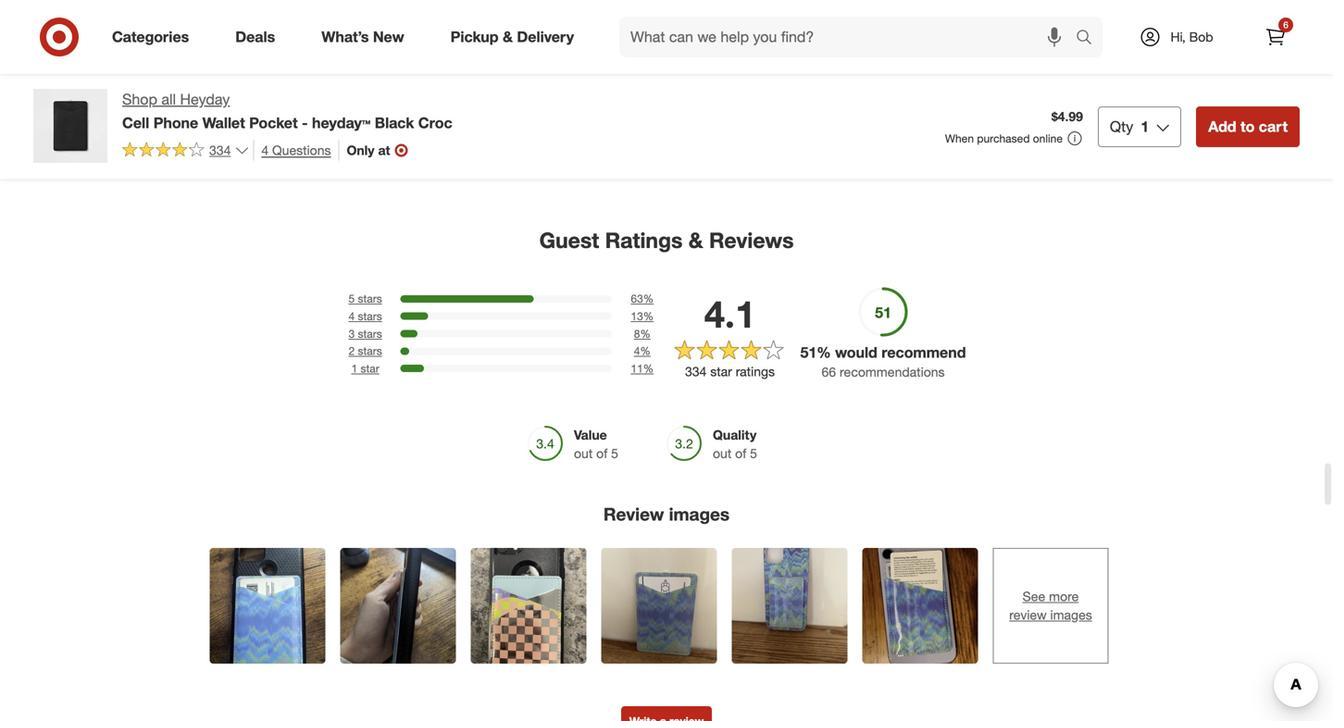 Task type: vqa. For each thing, say whether or not it's contained in the screenshot.
See
yes



Task type: describe. For each thing, give the bounding box(es) containing it.
all
[[162, 90, 176, 108]]

wallet
[[203, 114, 245, 132]]

334 for 334 star ratings
[[685, 364, 707, 380]]

334 star ratings
[[685, 364, 775, 380]]

0 vertical spatial &
[[503, 28, 513, 46]]

solar
[[1075, 36, 1105, 53]]

tile inside $47.99 reg tile performance pack (2022)
[[800, 50, 821, 66]]

$249.99
[[233, 20, 279, 36]]

0 horizontal spatial 5
[[349, 292, 355, 306]]

hi,
[[1171, 29, 1186, 45]]

heyday™
[[312, 114, 371, 132]]

quality out of 5
[[713, 427, 758, 462]]

334 link
[[122, 140, 249, 162]]

3 stars
[[349, 327, 382, 341]]

1 horizontal spatial 1
[[1141, 117, 1150, 136]]

review
[[604, 504, 664, 525]]

instax
[[655, 36, 690, 53]]

image of cell phone wallet pocket - heyday™ black croc image
[[33, 89, 107, 163]]

guest review image 1 of 12, zoom in image
[[210, 548, 326, 664]]

cart
[[1259, 117, 1288, 136]]

4.1
[[705, 291, 756, 337]]

What can we help you find? suggestions appear below search field
[[620, 17, 1081, 57]]

reg for $24.99 reg $34.99 sale tile pro (2022) sponsored
[[44, 36, 61, 50]]

fujifilm
[[611, 36, 652, 53]]

at
[[378, 142, 390, 158]]

new
[[373, 28, 404, 46]]

2 stars
[[349, 344, 382, 358]]

1 star
[[351, 362, 379, 376]]

to
[[1241, 117, 1255, 136]]

guest ratings & reviews
[[540, 228, 794, 253]]

$24.99 for $24.99 reg $34.99
[[1178, 20, 1217, 36]]

$29.99 fujifilm instax mini 12 sherpa case - cream sponsored
[[611, 20, 738, 83]]

delivery
[[517, 28, 574, 46]]

sale inside $17.99 $24.99 sale
[[478, 36, 500, 50]]

4 for 4 questions
[[262, 142, 269, 158]]

63 %
[[631, 292, 654, 306]]

- for cream
[[690, 53, 695, 69]]

$34.99 for $24.99 reg $34.99
[[1197, 36, 1231, 50]]

tile inside $24.99 reg $34.99 sale tile pro (2022) sponsored
[[44, 50, 65, 66]]

stars for 2 stars
[[358, 344, 382, 358]]

review images
[[604, 504, 730, 525]]

6
[[1284, 19, 1289, 31]]

% for 63
[[644, 292, 654, 306]]

qty 1
[[1110, 117, 1150, 136]]

of for value
[[597, 446, 608, 462]]

jackery 200w solar panel sponsored
[[989, 36, 1141, 66]]

(2022) inside $47.99 reg tile performance pack (2022)
[[800, 66, 836, 83]]

stars for 4 stars
[[358, 309, 382, 323]]

sherpa
[[611, 53, 653, 69]]

ratings
[[605, 228, 683, 253]]

$249.99 reg $349.99
[[233, 20, 292, 50]]

1 horizontal spatial &
[[689, 228, 704, 253]]

search
[[1068, 30, 1112, 48]]

51
[[801, 343, 817, 361]]

pro
[[68, 50, 88, 66]]

guest review image 6 of 12, zoom in image
[[863, 548, 979, 664]]

add to cart
[[1209, 117, 1288, 136]]

when purchased online
[[946, 131, 1063, 145]]

questions
[[272, 142, 331, 158]]

stars for 3 stars
[[358, 327, 382, 341]]

4 stars
[[349, 309, 382, 323]]

search button
[[1068, 17, 1112, 61]]

% for 11
[[644, 362, 654, 376]]

reviews
[[709, 228, 794, 253]]

guest review image 4 of 12, zoom in image
[[602, 548, 717, 664]]

of for quality
[[736, 446, 747, 462]]

% for 8
[[640, 327, 651, 341]]

66
[[822, 364, 836, 380]]

panel
[[1109, 36, 1141, 53]]

5 for value out of 5
[[611, 446, 619, 462]]

11
[[631, 362, 644, 376]]

more
[[1050, 588, 1079, 605]]

performance
[[824, 50, 899, 66]]

$349.99
[[253, 36, 292, 50]]

$17.99
[[422, 20, 461, 36]]

when
[[946, 131, 974, 145]]

out for quality out of 5
[[713, 446, 732, 462]]

see
[[1023, 588, 1046, 605]]

cell
[[122, 114, 149, 132]]

pickup & delivery link
[[435, 17, 597, 57]]

only
[[347, 142, 375, 158]]

3
[[349, 327, 355, 341]]

$24.99 reg $34.99
[[1178, 20, 1231, 50]]

4 for 4 %
[[634, 344, 640, 358]]

add
[[1209, 117, 1237, 136]]

shop
[[122, 90, 157, 108]]

hi, bob
[[1171, 29, 1214, 45]]

add to cart button
[[1197, 106, 1300, 147]]

(2022) inside $24.99 reg $34.99 sale tile pro (2022) sponsored
[[92, 50, 128, 66]]

guest review image 5 of 12, zoom in image
[[732, 548, 848, 664]]

stars for 5 stars
[[358, 292, 382, 306]]

1 vertical spatial 1
[[351, 362, 358, 376]]

sponsored down $17.99 $24.99 sale
[[422, 66, 477, 80]]

mini
[[694, 36, 718, 53]]

recommendations
[[840, 364, 945, 380]]

$17.99 $24.99 sale
[[422, 20, 500, 50]]



Task type: locate. For each thing, give the bounding box(es) containing it.
0 vertical spatial 334
[[209, 142, 231, 158]]

what's
[[322, 28, 369, 46]]

only at
[[347, 142, 390, 158]]

star for 1
[[361, 362, 379, 376]]

2 horizontal spatial 4
[[634, 344, 640, 358]]

online
[[1033, 131, 1063, 145]]

sale right $17.99
[[478, 36, 500, 50]]

$47.99
[[800, 20, 839, 36]]

- up questions
[[302, 114, 308, 132]]

reg left $349.99 at the left of page
[[233, 36, 250, 50]]

0 horizontal spatial (2022)
[[92, 50, 128, 66]]

1 horizontal spatial $24.99
[[442, 36, 475, 50]]

out inside quality out of 5
[[713, 446, 732, 462]]

sponsored left solar
[[989, 53, 1044, 66]]

0 horizontal spatial 4
[[262, 142, 269, 158]]

% up 13 %
[[644, 292, 654, 306]]

5 up the review at the bottom of the page
[[611, 446, 619, 462]]

1 horizontal spatial (2022)
[[800, 66, 836, 83]]

4 questions link
[[253, 140, 331, 161]]

reg left the pro at the left top of page
[[44, 36, 61, 50]]

1 horizontal spatial 334
[[685, 364, 707, 380]]

200w
[[1038, 36, 1072, 53]]

1 vertical spatial -
[[302, 114, 308, 132]]

1 sale from the left
[[100, 36, 122, 50]]

4 down pocket
[[262, 142, 269, 158]]

2 of from the left
[[736, 446, 747, 462]]

$24.99 inside $17.99 $24.99 sale
[[442, 36, 475, 50]]

of inside value out of 5
[[597, 446, 608, 462]]

reg right panel
[[1178, 36, 1194, 50]]

% up 11 %
[[640, 344, 651, 358]]

2 tile from the left
[[800, 50, 821, 66]]

tile left the pro at the left top of page
[[44, 50, 65, 66]]

0 horizontal spatial $24.99
[[44, 20, 83, 36]]

5
[[349, 292, 355, 306], [611, 446, 619, 462], [750, 446, 758, 462]]

1 vertical spatial 334
[[685, 364, 707, 380]]

63
[[631, 292, 644, 306]]

& right pickup
[[503, 28, 513, 46]]

(2022)
[[92, 50, 128, 66], [800, 66, 836, 83]]

% down 13 %
[[640, 327, 651, 341]]

what's new
[[322, 28, 404, 46]]

0 vertical spatial -
[[690, 53, 695, 69]]

star
[[361, 362, 379, 376], [711, 364, 732, 380]]

reg left performance at the top
[[800, 36, 816, 50]]

stars
[[358, 292, 382, 306], [358, 309, 382, 323], [358, 327, 382, 341], [358, 344, 382, 358]]

5 down quality
[[750, 446, 758, 462]]

2 horizontal spatial 5
[[750, 446, 758, 462]]

1 vertical spatial 4
[[349, 309, 355, 323]]

1 $34.99 from the left
[[64, 36, 97, 50]]

0 horizontal spatial sale
[[100, 36, 122, 50]]

6 link
[[1256, 17, 1297, 57]]

deals
[[235, 28, 275, 46]]

cream
[[699, 53, 738, 69]]

5 up 4 stars at the left top of page
[[349, 292, 355, 306]]

pocket
[[249, 114, 298, 132]]

1 horizontal spatial -
[[690, 53, 695, 69]]

2 vertical spatial 4
[[634, 344, 640, 358]]

% for 13
[[644, 309, 654, 323]]

1 horizontal spatial tile
[[800, 50, 821, 66]]

bob
[[1190, 29, 1214, 45]]

8
[[634, 327, 640, 341]]

5 for quality out of 5
[[750, 446, 758, 462]]

reg for $249.99 reg $349.99
[[233, 36, 250, 50]]

stars up 1 star
[[358, 344, 382, 358]]

sale right the pro at the left top of page
[[100, 36, 122, 50]]

-
[[690, 53, 695, 69], [302, 114, 308, 132]]

review
[[1010, 607, 1047, 623]]

out down quality
[[713, 446, 732, 462]]

reg inside $249.99 reg $349.99
[[233, 36, 250, 50]]

$34.99 for $24.99 reg $34.99 sale tile pro (2022) sponsored
[[64, 36, 97, 50]]

2 out from the left
[[713, 446, 732, 462]]

shop all heyday cell phone wallet pocket - heyday™ black croc
[[122, 90, 453, 132]]

croc
[[418, 114, 453, 132]]

pack
[[903, 50, 932, 66]]

2 horizontal spatial $24.99
[[1178, 20, 1217, 36]]

star left ratings
[[711, 364, 732, 380]]

$24.99 reg $34.99 sale tile pro (2022) sponsored
[[44, 20, 128, 80]]

3 stars from the top
[[358, 327, 382, 341]]

0 vertical spatial 1
[[1141, 117, 1150, 136]]

0 horizontal spatial $34.99
[[64, 36, 97, 50]]

- inside shop all heyday cell phone wallet pocket - heyday™ black croc
[[302, 114, 308, 132]]

images down more
[[1051, 607, 1093, 623]]

sponsored inside jackery 200w solar panel sponsored
[[989, 53, 1044, 66]]

of down quality
[[736, 446, 747, 462]]

(2022) right the pro at the left top of page
[[92, 50, 128, 66]]

0 horizontal spatial -
[[302, 114, 308, 132]]

0 horizontal spatial 1
[[351, 362, 358, 376]]

334 down the wallet
[[209, 142, 231, 158]]

what's new link
[[306, 17, 428, 57]]

1 horizontal spatial sale
[[478, 36, 500, 50]]

of
[[597, 446, 608, 462], [736, 446, 747, 462]]

1 horizontal spatial of
[[736, 446, 747, 462]]

quality
[[713, 427, 757, 443]]

1 of from the left
[[597, 446, 608, 462]]

stars up 3 stars
[[358, 309, 382, 323]]

1 vertical spatial &
[[689, 228, 704, 253]]

5 inside quality out of 5
[[750, 446, 758, 462]]

ratings
[[736, 364, 775, 380]]

1 down 2
[[351, 362, 358, 376]]

1 tile from the left
[[44, 50, 65, 66]]

value
[[574, 427, 607, 443]]

- right case
[[690, 53, 695, 69]]

0 horizontal spatial &
[[503, 28, 513, 46]]

% for 51
[[817, 343, 831, 361]]

2 $34.99 from the left
[[1197, 36, 1231, 50]]

out inside value out of 5
[[574, 446, 593, 462]]

$34.99
[[64, 36, 97, 50], [1197, 36, 1231, 50]]

% down 63 %
[[644, 309, 654, 323]]

- for heyday™
[[302, 114, 308, 132]]

4 for 4 stars
[[349, 309, 355, 323]]

0 horizontal spatial 334
[[209, 142, 231, 158]]

1 out from the left
[[574, 446, 593, 462]]

% inside 51 % would recommend 66 recommendations
[[817, 343, 831, 361]]

$34.99 right hi,
[[1197, 36, 1231, 50]]

12
[[722, 36, 736, 53]]

5 inside value out of 5
[[611, 446, 619, 462]]

stars up 4 stars at the left top of page
[[358, 292, 382, 306]]

& right ratings
[[689, 228, 704, 253]]

2 sale from the left
[[478, 36, 500, 50]]

5 stars
[[349, 292, 382, 306]]

$24.99 inside $24.99 reg $34.99 sale tile pro (2022) sponsored
[[44, 20, 83, 36]]

1 stars from the top
[[358, 292, 382, 306]]

sponsored down fujifilm
[[611, 69, 666, 83]]

sponsored
[[989, 53, 1044, 66], [44, 66, 99, 80], [422, 66, 477, 80], [1178, 66, 1233, 80], [611, 69, 666, 83]]

categories link
[[96, 17, 212, 57]]

star down 2 stars
[[361, 362, 379, 376]]

case
[[657, 53, 687, 69]]

categories
[[112, 28, 189, 46]]

$29.99
[[611, 20, 650, 36]]

3 reg from the left
[[800, 36, 816, 50]]

see more review images
[[1010, 588, 1093, 623]]

0 horizontal spatial images
[[669, 504, 730, 525]]

see more review images button
[[993, 548, 1109, 664]]

1 horizontal spatial star
[[711, 364, 732, 380]]

4 up the 3
[[349, 309, 355, 323]]

$34.99 inside $24.99 reg $34.99 sale tile pro (2022) sponsored
[[64, 36, 97, 50]]

4 reg from the left
[[1178, 36, 1194, 50]]

star for 334
[[711, 364, 732, 380]]

1 horizontal spatial images
[[1051, 607, 1093, 623]]

$24.99 inside $24.99 reg $34.99
[[1178, 20, 1217, 36]]

sponsored up image of cell phone wallet pocket - heyday™ black croc
[[44, 66, 99, 80]]

guest review image 2 of 12, zoom in image
[[340, 548, 456, 664]]

$24.99
[[44, 20, 83, 36], [1178, 20, 1217, 36], [442, 36, 475, 50]]

phone
[[154, 114, 198, 132]]

$47.99 reg tile performance pack (2022)
[[800, 20, 932, 83]]

% for 4
[[640, 344, 651, 358]]

deals link
[[220, 17, 298, 57]]

334 right 11 %
[[685, 364, 707, 380]]

0 horizontal spatial out
[[574, 446, 593, 462]]

sponsored inside $29.99 fujifilm instax mini 12 sherpa case - cream sponsored
[[611, 69, 666, 83]]

% up 66
[[817, 343, 831, 361]]

0 horizontal spatial star
[[361, 362, 379, 376]]

% down "4 %"
[[644, 362, 654, 376]]

1
[[1141, 117, 1150, 136], [351, 362, 358, 376]]

334 for 334
[[209, 142, 231, 158]]

sponsored down bob
[[1178, 66, 1233, 80]]

1 vertical spatial images
[[1051, 607, 1093, 623]]

would
[[836, 343, 878, 361]]

tile down $47.99
[[800, 50, 821, 66]]

of inside quality out of 5
[[736, 446, 747, 462]]

8 %
[[634, 327, 651, 341]]

4 stars from the top
[[358, 344, 382, 358]]

1 horizontal spatial $34.99
[[1197, 36, 1231, 50]]

(2022) down $47.99
[[800, 66, 836, 83]]

1 reg from the left
[[44, 36, 61, 50]]

pickup
[[451, 28, 499, 46]]

images inside see more review images
[[1051, 607, 1093, 623]]

$34.99 inside $24.99 reg $34.99
[[1197, 36, 1231, 50]]

reg
[[44, 36, 61, 50], [233, 36, 250, 50], [800, 36, 816, 50], [1178, 36, 1194, 50]]

images right the review at the bottom of the page
[[669, 504, 730, 525]]

black
[[375, 114, 414, 132]]

of down value
[[597, 446, 608, 462]]

sale inside $24.99 reg $34.99 sale tile pro (2022) sponsored
[[100, 36, 122, 50]]

$4.99
[[1052, 108, 1084, 125]]

0 horizontal spatial tile
[[44, 50, 65, 66]]

- inside $29.99 fujifilm instax mini 12 sherpa case - cream sponsored
[[690, 53, 695, 69]]

1 horizontal spatial 4
[[349, 309, 355, 323]]

2 stars from the top
[[358, 309, 382, 323]]

1 horizontal spatial 5
[[611, 446, 619, 462]]

%
[[644, 292, 654, 306], [644, 309, 654, 323], [640, 327, 651, 341], [817, 343, 831, 361], [640, 344, 651, 358], [644, 362, 654, 376]]

stars up 2 stars
[[358, 327, 382, 341]]

0 horizontal spatial of
[[597, 446, 608, 462]]

4 up 11
[[634, 344, 640, 358]]

guest review image 3 of 12, zoom in image
[[471, 548, 587, 664]]

out down value
[[574, 446, 593, 462]]

heyday
[[180, 90, 230, 108]]

2
[[349, 344, 355, 358]]

1 horizontal spatial out
[[713, 446, 732, 462]]

2 reg from the left
[[233, 36, 250, 50]]

reg inside $24.99 reg $34.99 sale tile pro (2022) sponsored
[[44, 36, 61, 50]]

out for value out of 5
[[574, 446, 593, 462]]

11 %
[[631, 362, 654, 376]]

reg inside $24.99 reg $34.99
[[1178, 36, 1194, 50]]

1 right qty
[[1141, 117, 1150, 136]]

13
[[631, 309, 644, 323]]

out
[[574, 446, 593, 462], [713, 446, 732, 462]]

$24.99 for $24.99 reg $34.99 sale tile pro (2022) sponsored
[[44, 20, 83, 36]]

reg for $47.99 reg tile performance pack (2022)
[[800, 36, 816, 50]]

$34.99 left categories
[[64, 36, 97, 50]]

0 vertical spatial 4
[[262, 142, 269, 158]]

sale
[[100, 36, 122, 50], [478, 36, 500, 50]]

recommend
[[882, 343, 967, 361]]

pickup & delivery
[[451, 28, 574, 46]]

sponsored inside $24.99 reg $34.99 sale tile pro (2022) sponsored
[[44, 66, 99, 80]]

reg for $24.99 reg $34.99
[[1178, 36, 1194, 50]]

0 vertical spatial images
[[669, 504, 730, 525]]

purchased
[[977, 131, 1030, 145]]

4 questions
[[262, 142, 331, 158]]

reg inside $47.99 reg tile performance pack (2022)
[[800, 36, 816, 50]]



